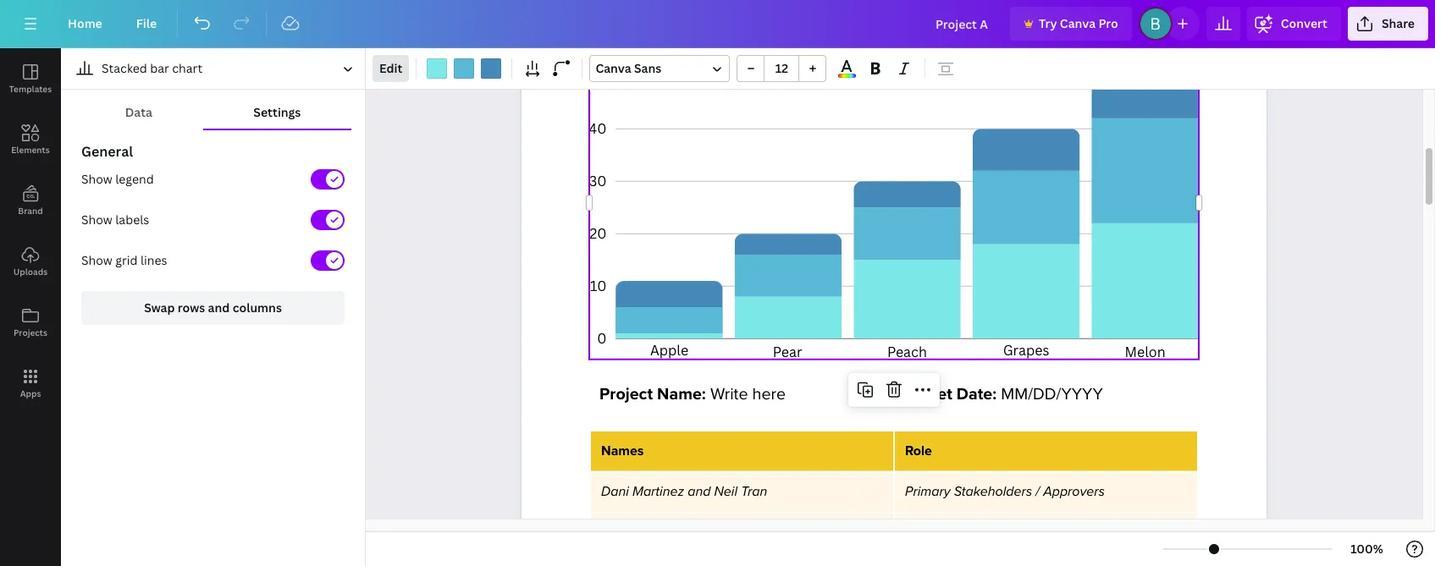 Task type: vqa. For each thing, say whether or not it's contained in the screenshot.
More
no



Task type: locate. For each thing, give the bounding box(es) containing it.
1 show from the top
[[81, 171, 113, 187]]

2 vertical spatial show
[[81, 252, 113, 269]]

0 vertical spatial canva
[[1061, 15, 1096, 31]]

share
[[1383, 15, 1416, 31]]

home link
[[54, 7, 116, 41]]

0 horizontal spatial canva
[[596, 60, 632, 76]]

color group
[[424, 55, 505, 82]]

show
[[81, 171, 113, 187], [81, 212, 113, 228], [81, 252, 113, 269]]

canva
[[1061, 15, 1096, 31], [596, 60, 632, 76]]

show down general
[[81, 171, 113, 187]]

1 horizontal spatial canva
[[1061, 15, 1096, 31]]

group
[[737, 55, 827, 82]]

canva right try
[[1061, 15, 1096, 31]]

2 show from the top
[[81, 212, 113, 228]]

home
[[68, 15, 102, 31]]

rows
[[178, 300, 205, 316]]

#41b8d5 image
[[454, 58, 475, 79]]

projects
[[14, 327, 47, 339]]

brand button
[[0, 170, 61, 231]]

pro
[[1099, 15, 1119, 31]]

canva inside button
[[1061, 15, 1096, 31]]

file
[[136, 15, 157, 31]]

main menu bar
[[0, 0, 1436, 48]]

apps button
[[0, 353, 61, 414]]

show for show grid lines
[[81, 252, 113, 269]]

grid
[[115, 252, 138, 269]]

canva sans
[[596, 60, 662, 76]]

3 show from the top
[[81, 252, 113, 269]]

0 vertical spatial show
[[81, 171, 113, 187]]

side panel tab list
[[0, 48, 61, 414]]

show left grid
[[81, 252, 113, 269]]

apps
[[20, 388, 41, 400]]

try canva pro
[[1039, 15, 1119, 31]]

convert
[[1282, 15, 1328, 31]]

canva sans button
[[590, 55, 731, 82]]

canva left sans
[[596, 60, 632, 76]]

projects button
[[0, 292, 61, 353]]

1 vertical spatial show
[[81, 212, 113, 228]]

Select chart type button
[[68, 55, 358, 82]]

– – number field
[[770, 60, 794, 76]]

data button
[[75, 97, 203, 129]]

sans
[[635, 60, 662, 76]]

columns
[[233, 300, 282, 316]]

canva inside popup button
[[596, 60, 632, 76]]

legend
[[115, 171, 154, 187]]

show for show legend
[[81, 171, 113, 187]]

uploads
[[13, 266, 48, 278]]

1 vertical spatial canva
[[596, 60, 632, 76]]

edit
[[380, 60, 403, 76]]

elements
[[11, 144, 50, 156]]

settings button
[[203, 97, 352, 129]]

labels
[[115, 212, 149, 228]]

show left labels
[[81, 212, 113, 228]]



Task type: describe. For each thing, give the bounding box(es) containing it.
100%
[[1351, 541, 1384, 557]]

edit button
[[373, 55, 410, 82]]

100% button
[[1340, 536, 1395, 563]]

settings
[[254, 104, 301, 120]]

brand
[[18, 205, 43, 217]]

convert button
[[1248, 7, 1342, 41]]

file button
[[123, 7, 170, 41]]

stacked bar chart
[[102, 60, 203, 76]]

try canva pro button
[[1011, 7, 1132, 41]]

templates button
[[0, 48, 61, 109]]

show grid lines
[[81, 252, 167, 269]]

color range image
[[838, 74, 857, 78]]

and
[[208, 300, 230, 316]]

data
[[125, 104, 153, 120]]

swap rows and columns
[[144, 300, 282, 316]]

chart
[[172, 60, 203, 76]]

share button
[[1349, 7, 1429, 41]]

swap
[[144, 300, 175, 316]]

templates
[[9, 83, 52, 95]]

#2d8bba image
[[482, 58, 502, 79]]

elements button
[[0, 109, 61, 170]]

try
[[1039, 15, 1058, 31]]

show for show labels
[[81, 212, 113, 228]]

show legend
[[81, 171, 154, 187]]

show labels
[[81, 212, 149, 228]]

stacked
[[102, 60, 147, 76]]

uploads button
[[0, 231, 61, 292]]

#6ce5e8 image
[[427, 58, 448, 79]]

lines
[[141, 252, 167, 269]]

Design title text field
[[922, 7, 1004, 41]]

swap rows and columns button
[[81, 291, 345, 325]]

general
[[81, 142, 133, 161]]

bar
[[150, 60, 169, 76]]



